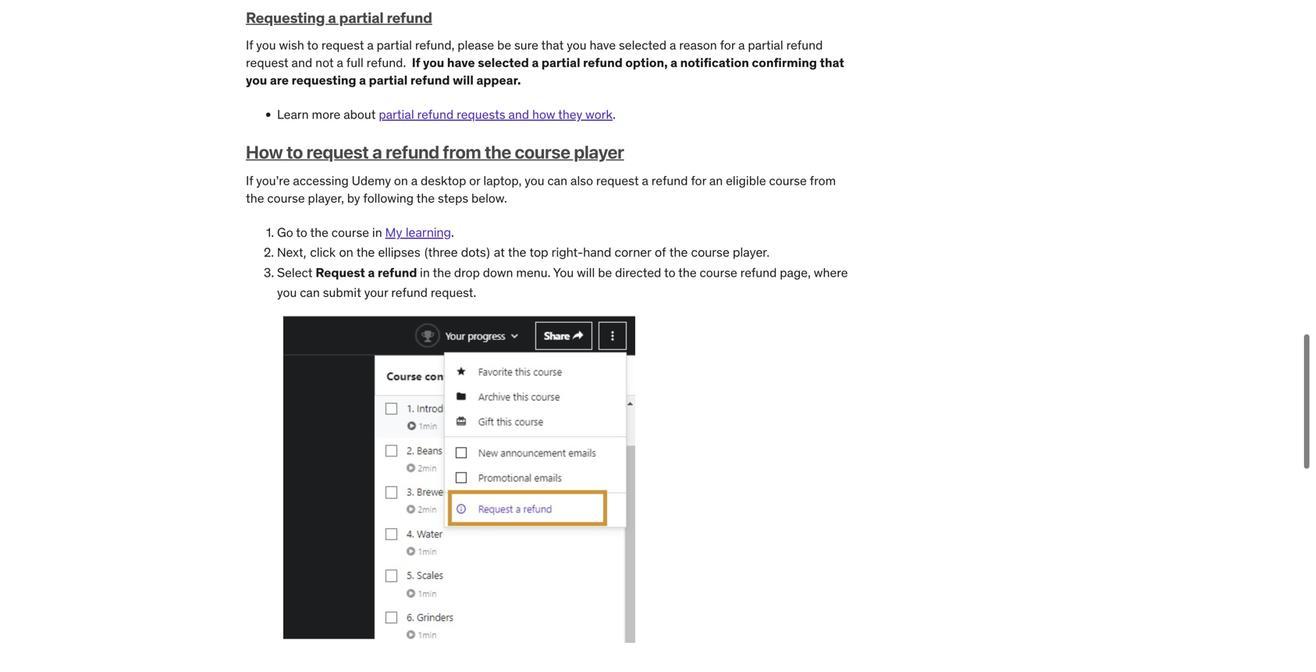 Task type: describe. For each thing, give the bounding box(es) containing it.
how to request a refund from the course player
[[246, 141, 624, 163]]

where
[[814, 265, 848, 281]]

laptop,
[[483, 173, 522, 189]]

course right eligible in the top right of the page
[[769, 173, 807, 189]]

a up refund.
[[367, 37, 374, 53]]

they
[[558, 107, 582, 123]]

course inside in the drop down menu. you will be directed to the course refund page, where you can submit your refund request.
[[700, 265, 737, 281]]

click
[[310, 245, 336, 260]]

if for accessing
[[246, 173, 253, 189]]

page,
[[780, 265, 811, 281]]

you up if you have selected a partial refund option, a notification confirming that you are requesting a partial refund will appear.
[[567, 37, 587, 53]]

about
[[344, 107, 376, 123]]

sure
[[514, 37, 538, 53]]

following
[[363, 190, 414, 206]]

reason
[[679, 37, 717, 53]]

1 horizontal spatial can
[[547, 173, 567, 189]]

desktop
[[421, 173, 466, 189]]

the right of
[[669, 245, 688, 260]]

course left the player.
[[691, 245, 730, 260]]

partial up they
[[541, 55, 580, 71]]

directed
[[615, 265, 661, 281]]

not
[[315, 55, 334, 71]]

on inside go to the course in my learning . next, click on the ellipses (three dots) at the top right-hand corner of the course player.
[[339, 245, 353, 260]]

to inside if you wish to request a partial refund, please be sure that you have selected a reason for a partial refund request and not a full refund.
[[307, 37, 318, 53]]

hand
[[583, 245, 611, 260]]

request a refund for an eligible course from the course player, by following the steps below.
[[246, 173, 836, 206]]

selected inside if you wish to request a partial refund, please be sure that you have selected a reason for a partial refund request and not a full refund.
[[619, 37, 667, 53]]

submit
[[323, 285, 361, 301]]

a left full
[[337, 55, 343, 71]]

also
[[570, 173, 593, 189]]

refund inside request a refund for an eligible course from the course player, by following the steps below.
[[651, 173, 688, 189]]

to inside go to the course in my learning . next, click on the ellipses (three dots) at the top right-hand corner of the course player.
[[296, 225, 307, 241]]

if for wish
[[246, 37, 253, 53]]

0 horizontal spatial from
[[443, 141, 481, 163]]

refund inside if you wish to request a partial refund, please be sure that you have selected a reason for a partial refund request and not a full refund.
[[786, 37, 823, 53]]

dots)
[[461, 245, 491, 260]]

partial up confirming on the right
[[748, 37, 783, 53]]

you left are
[[246, 72, 267, 88]]

refund up how to request a refund from the course player
[[417, 107, 454, 123]]

have inside if you wish to request a partial refund, please be sure that you have selected a reason for a partial refund request and not a full refund.
[[590, 37, 616, 53]]

how
[[246, 141, 283, 163]]

eligible
[[726, 173, 766, 189]]

1 horizontal spatial and
[[508, 107, 529, 123]]

course down how
[[515, 141, 570, 163]]

you're
[[256, 173, 290, 189]]

the right directed
[[678, 265, 697, 281]]

refund.
[[367, 55, 406, 71]]

confirming
[[752, 55, 817, 71]]

option,
[[625, 55, 668, 71]]

and inside if you wish to request a partial refund, please be sure that you have selected a reason for a partial refund request and not a full refund.
[[291, 55, 312, 71]]

that for confirming
[[820, 55, 844, 71]]

the up "laptop," in the top of the page
[[485, 141, 511, 163]]

notification
[[680, 55, 749, 71]]

select request a refund
[[277, 265, 420, 281]]

course down you're
[[267, 190, 305, 206]]

requesting a partial refund
[[246, 8, 432, 27]]

more
[[312, 107, 341, 123]]

refund up if you're accessing udemy on a desktop or laptop, you can also
[[386, 141, 439, 163]]

partial down refund.
[[369, 72, 408, 88]]

have inside if you have selected a partial refund option, a notification confirming that you are requesting a partial refund will appear.
[[447, 55, 475, 71]]

request up accessing
[[306, 141, 369, 163]]

next,
[[277, 245, 307, 260]]

refund down the player.
[[740, 265, 777, 281]]

the down you're
[[246, 190, 264, 206]]

request_refund_from_the_course_player.jpg image
[[283, 315, 635, 644]]

learn more about partial refund requests and how they work .
[[277, 107, 616, 123]]

will inside if you have selected a partial refund option, a notification confirming that you are requesting a partial refund will appear.
[[453, 72, 474, 88]]

your
[[364, 285, 388, 301]]

full
[[346, 55, 364, 71]]

my
[[385, 225, 402, 240]]

you down refund,
[[423, 55, 444, 71]]

a up notification
[[738, 37, 745, 53]]

request
[[316, 265, 365, 281]]

please
[[458, 37, 494, 53]]

a inside request a refund for an eligible course from the course player, by following the steps below.
[[642, 173, 648, 189]]

learn
[[277, 107, 309, 123]]

you
[[553, 265, 574, 281]]

learning
[[406, 225, 451, 240]]

accessing
[[293, 173, 349, 189]]

a down the sure
[[532, 55, 539, 71]]

a down full
[[359, 72, 366, 88]]

by
[[347, 190, 360, 206]]

course up click
[[331, 225, 369, 241]]



Task type: vqa. For each thing, say whether or not it's contained in the screenshot.
top .
yes



Task type: locate. For each thing, give the bounding box(es) containing it.
a right the option,
[[670, 55, 677, 71]]

refund left the option,
[[583, 55, 623, 71]]

0 vertical spatial be
[[497, 37, 511, 53]]

a
[[328, 8, 336, 27], [367, 37, 374, 53], [670, 37, 676, 53], [738, 37, 745, 53], [337, 55, 343, 71], [532, 55, 539, 71], [670, 55, 677, 71], [359, 72, 366, 88], [372, 141, 382, 163], [411, 173, 418, 189], [642, 173, 648, 189], [368, 265, 375, 281]]

1 horizontal spatial .
[[613, 107, 616, 123]]

that inside if you have selected a partial refund option, a notification confirming that you are requesting a partial refund will appear.
[[820, 55, 844, 71]]

0 vertical spatial on
[[394, 173, 408, 189]]

from up or
[[443, 141, 481, 163]]

1 vertical spatial and
[[508, 107, 529, 123]]

request.
[[431, 285, 476, 301]]

0 horizontal spatial can
[[300, 285, 320, 301]]

be inside in the drop down menu. you will be directed to the course refund page, where you can submit your refund request.
[[598, 265, 612, 281]]

0 vertical spatial for
[[720, 37, 735, 53]]

1 vertical spatial .
[[451, 225, 454, 241]]

1 vertical spatial will
[[577, 265, 595, 281]]

an
[[709, 173, 723, 189]]

0 vertical spatial if
[[246, 37, 253, 53]]

refund down refund,
[[410, 72, 450, 88]]

course
[[515, 141, 570, 163], [769, 173, 807, 189], [267, 190, 305, 206], [331, 225, 369, 241], [691, 245, 730, 260], [700, 265, 737, 281]]

if inside if you have selected a partial refund option, a notification confirming that you are requesting a partial refund will appear.
[[412, 55, 420, 71]]

refund left 'an'
[[651, 173, 688, 189]]

how
[[532, 107, 555, 123]]

0 vertical spatial and
[[291, 55, 312, 71]]

0 horizontal spatial that
[[541, 37, 564, 53]]

1 horizontal spatial selected
[[619, 37, 667, 53]]

you inside in the drop down menu. you will be directed to the course refund page, where you can submit your refund request.
[[277, 285, 297, 301]]

0 vertical spatial will
[[453, 72, 474, 88]]

in the drop down menu. you will be directed to the course refund page, where you can submit your refund request.
[[277, 265, 848, 301]]

you
[[256, 37, 276, 53], [567, 37, 587, 53], [423, 55, 444, 71], [246, 72, 267, 88], [525, 173, 544, 189], [277, 285, 297, 301]]

0 vertical spatial in
[[372, 225, 382, 241]]

to
[[307, 37, 318, 53], [286, 141, 303, 163], [296, 225, 307, 241], [664, 265, 675, 281]]

be down the hand
[[598, 265, 612, 281]]

(three
[[424, 245, 458, 260]]

requesting
[[292, 72, 356, 88]]

partial up refund.
[[377, 37, 412, 53]]

0 vertical spatial from
[[443, 141, 481, 163]]

udemy
[[352, 173, 391, 189]]

player,
[[308, 190, 344, 206]]

in left my at the left top of page
[[372, 225, 382, 241]]

request down 'player'
[[596, 173, 639, 189]]

2 vertical spatial if
[[246, 173, 253, 189]]

can inside in the drop down menu. you will be directed to the course refund page, where you can submit your refund request.
[[300, 285, 320, 301]]

refund
[[387, 8, 432, 27], [786, 37, 823, 53], [583, 55, 623, 71], [410, 72, 450, 88], [417, 107, 454, 123], [386, 141, 439, 163], [651, 173, 688, 189], [378, 265, 417, 281], [740, 265, 777, 281], [391, 285, 428, 301]]

1 vertical spatial for
[[691, 173, 706, 189]]

1 horizontal spatial in
[[420, 265, 430, 281]]

in
[[372, 225, 382, 241], [420, 265, 430, 281]]

a up not
[[328, 8, 336, 27]]

will inside in the drop down menu. you will be directed to the course refund page, where you can submit your refund request.
[[577, 265, 595, 281]]

the down (three
[[433, 265, 451, 281]]

0 vertical spatial that
[[541, 37, 564, 53]]

that inside if you wish to request a partial refund, please be sure that you have selected a reason for a partial refund request and not a full refund.
[[541, 37, 564, 53]]

0 horizontal spatial and
[[291, 55, 312, 71]]

can
[[547, 173, 567, 189], [300, 285, 320, 301]]

go
[[277, 225, 293, 241]]

you right "laptop," in the top of the page
[[525, 173, 544, 189]]

partial
[[339, 8, 384, 27], [377, 37, 412, 53], [748, 37, 783, 53], [541, 55, 580, 71], [369, 72, 408, 88], [379, 107, 414, 123]]

if you wish to request a partial refund, please be sure that you have selected a reason for a partial refund request and not a full refund.
[[246, 37, 823, 71]]

selected inside if you have selected a partial refund option, a notification confirming that you are requesting a partial refund will appear.
[[478, 55, 529, 71]]

refund,
[[415, 37, 454, 53]]

a right also
[[642, 173, 648, 189]]

requesting
[[246, 8, 325, 27]]

1 vertical spatial selected
[[478, 55, 529, 71]]

if inside if you wish to request a partial refund, please be sure that you have selected a reason for a partial refund request and not a full refund.
[[246, 37, 253, 53]]

my learning link
[[385, 225, 451, 240]]

on up following
[[394, 173, 408, 189]]

request up are
[[246, 55, 288, 71]]

selected up the option,
[[619, 37, 667, 53]]

of
[[655, 245, 666, 260]]

1 horizontal spatial will
[[577, 265, 595, 281]]

at
[[494, 245, 505, 260]]

request inside request a refund for an eligible course from the course player, by following the steps below.
[[596, 173, 639, 189]]

refund down ellipses
[[378, 265, 417, 281]]

and down wish at the left top of page
[[291, 55, 312, 71]]

a left the desktop
[[411, 173, 418, 189]]

0 horizontal spatial have
[[447, 55, 475, 71]]

1 vertical spatial on
[[339, 245, 353, 260]]

for
[[720, 37, 735, 53], [691, 173, 706, 189]]

1 horizontal spatial be
[[598, 265, 612, 281]]

from inside request a refund for an eligible course from the course player, by following the steps below.
[[810, 173, 836, 189]]

have up if you have selected a partial refund option, a notification confirming that you are requesting a partial refund will appear.
[[590, 37, 616, 53]]

are
[[270, 72, 289, 88]]

1 horizontal spatial have
[[590, 37, 616, 53]]

on
[[394, 173, 408, 189], [339, 245, 353, 260]]

in down (three
[[420, 265, 430, 281]]

be
[[497, 37, 511, 53], [598, 265, 612, 281]]

for inside request a refund for an eligible course from the course player, by following the steps below.
[[691, 173, 706, 189]]

if for have
[[412, 55, 420, 71]]

1 horizontal spatial for
[[720, 37, 735, 53]]

steps
[[438, 190, 468, 206]]

have
[[590, 37, 616, 53], [447, 55, 475, 71]]

menu.
[[516, 265, 551, 281]]

partial up full
[[339, 8, 384, 27]]

. inside go to the course in my learning . next, click on the ellipses (three dots) at the top right-hand corner of the course player.
[[451, 225, 454, 241]]

in inside in the drop down menu. you will be directed to the course refund page, where you can submit your refund request.
[[420, 265, 430, 281]]

a left reason
[[670, 37, 676, 53]]

the right at
[[508, 245, 526, 260]]

refund right your
[[391, 285, 428, 301]]

the
[[485, 141, 511, 163], [246, 190, 264, 206], [416, 190, 435, 206], [310, 225, 328, 241], [357, 245, 375, 260], [508, 245, 526, 260], [669, 245, 688, 260], [433, 265, 451, 281], [678, 265, 697, 281]]

1 vertical spatial be
[[598, 265, 612, 281]]

go to the course in my learning . next, click on the ellipses (three dots) at the top right-hand corner of the course player.
[[277, 225, 770, 260]]

a up udemy
[[372, 141, 382, 163]]

.
[[613, 107, 616, 123], [451, 225, 454, 241]]

can left also
[[547, 173, 567, 189]]

top
[[530, 245, 548, 260]]

course down the player.
[[700, 265, 737, 281]]

1 horizontal spatial that
[[820, 55, 844, 71]]

0 horizontal spatial will
[[453, 72, 474, 88]]

drop
[[454, 265, 480, 281]]

0 horizontal spatial for
[[691, 173, 706, 189]]

partial refund requests and how they work link
[[379, 107, 613, 123]]

from right eligible in the top right of the page
[[810, 173, 836, 189]]

1 vertical spatial that
[[820, 55, 844, 71]]

1 horizontal spatial from
[[810, 173, 836, 189]]

that
[[541, 37, 564, 53], [820, 55, 844, 71]]

you left wish at the left top of page
[[256, 37, 276, 53]]

corner
[[615, 245, 652, 260]]

for left 'an'
[[691, 173, 706, 189]]

for up notification
[[720, 37, 735, 53]]

a up your
[[368, 265, 375, 281]]

will left appear.
[[453, 72, 474, 88]]

if you have selected a partial refund option, a notification confirming that you are requesting a partial refund will appear.
[[246, 55, 844, 88]]

if left you're
[[246, 173, 253, 189]]

work
[[585, 107, 613, 123]]

player
[[574, 141, 624, 163]]

requests
[[457, 107, 505, 123]]

that for sure
[[541, 37, 564, 53]]

. up (three
[[451, 225, 454, 241]]

if left wish at the left top of page
[[246, 37, 253, 53]]

refund up confirming on the right
[[786, 37, 823, 53]]

you down select
[[277, 285, 297, 301]]

player.
[[733, 245, 770, 260]]

0 horizontal spatial on
[[339, 245, 353, 260]]

to right how
[[286, 141, 303, 163]]

the down if you're accessing udemy on a desktop or laptop, you can also
[[416, 190, 435, 206]]

below.
[[471, 190, 507, 206]]

and left how
[[508, 107, 529, 123]]

can down select
[[300, 285, 320, 301]]

0 vertical spatial selected
[[619, 37, 667, 53]]

right-
[[552, 245, 583, 260]]

selected up appear.
[[478, 55, 529, 71]]

refund up refund,
[[387, 8, 432, 27]]

will right you
[[577, 265, 595, 281]]

to right go
[[296, 225, 307, 241]]

0 horizontal spatial be
[[497, 37, 511, 53]]

have down please
[[447, 55, 475, 71]]

1 vertical spatial in
[[420, 265, 430, 281]]

be left the sure
[[497, 37, 511, 53]]

will
[[453, 72, 474, 88], [577, 265, 595, 281]]

be inside if you wish to request a partial refund, please be sure that you have selected a reason for a partial refund request and not a full refund.
[[497, 37, 511, 53]]

if
[[246, 37, 253, 53], [412, 55, 420, 71], [246, 173, 253, 189]]

1 horizontal spatial on
[[394, 173, 408, 189]]

from
[[443, 141, 481, 163], [810, 173, 836, 189]]

that right confirming on the right
[[820, 55, 844, 71]]

0 horizontal spatial .
[[451, 225, 454, 241]]

. up 'player'
[[613, 107, 616, 123]]

0 vertical spatial .
[[613, 107, 616, 123]]

0 horizontal spatial selected
[[478, 55, 529, 71]]

1 vertical spatial can
[[300, 285, 320, 301]]

wish
[[279, 37, 304, 53]]

appear.
[[476, 72, 521, 88]]

0 vertical spatial have
[[590, 37, 616, 53]]

request
[[321, 37, 364, 53], [246, 55, 288, 71], [306, 141, 369, 163], [596, 173, 639, 189]]

select
[[277, 265, 313, 281]]

or
[[469, 173, 480, 189]]

in inside go to the course in my learning . next, click on the ellipses (three dots) at the top right-hand corner of the course player.
[[372, 225, 382, 241]]

0 horizontal spatial in
[[372, 225, 382, 241]]

down
[[483, 265, 513, 281]]

for inside if you wish to request a partial refund, please be sure that you have selected a reason for a partial refund request and not a full refund.
[[720, 37, 735, 53]]

request up full
[[321, 37, 364, 53]]

1 vertical spatial if
[[412, 55, 420, 71]]

ellipses
[[378, 245, 420, 260]]

to down of
[[664, 265, 675, 281]]

on up the select request a refund
[[339, 245, 353, 260]]

if you're accessing udemy on a desktop or laptop, you can also
[[246, 173, 593, 189]]

0 vertical spatial can
[[547, 173, 567, 189]]

the up click
[[310, 225, 328, 241]]

1 vertical spatial from
[[810, 173, 836, 189]]

and
[[291, 55, 312, 71], [508, 107, 529, 123]]

the up the select request a refund
[[357, 245, 375, 260]]

selected
[[619, 37, 667, 53], [478, 55, 529, 71]]

1 vertical spatial have
[[447, 55, 475, 71]]

that right the sure
[[541, 37, 564, 53]]

partial right "about"
[[379, 107, 414, 123]]

if down refund,
[[412, 55, 420, 71]]

to right wish at the left top of page
[[307, 37, 318, 53]]

to inside in the drop down menu. you will be directed to the course refund page, where you can submit your refund request.
[[664, 265, 675, 281]]



